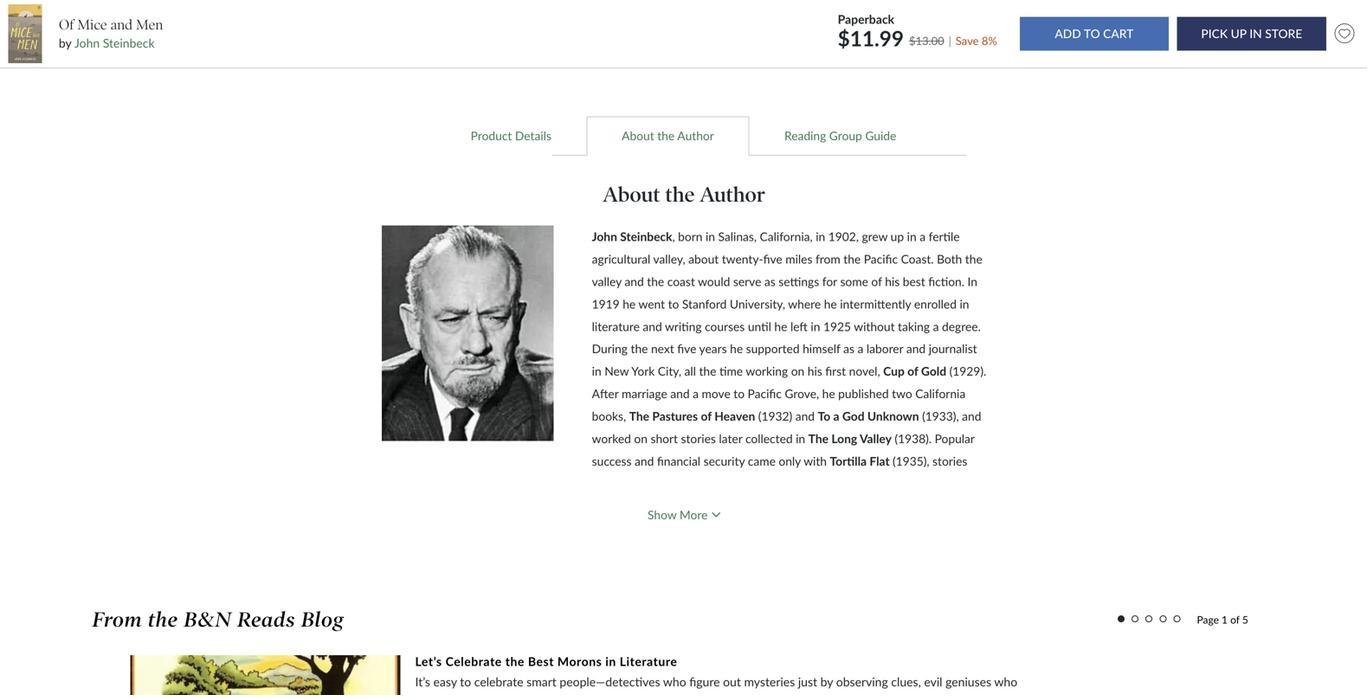 Task type: describe. For each thing, give the bounding box(es) containing it.
in left 1902,
[[816, 229, 826, 244]]

1 who from the left
[[663, 675, 686, 689]]

stories inside tortilla flat (1935), stories about monterey's paisanos. a ceaseless experimenter throughout his career, steinbeck changed courses regularly. three powerful novels of
[[933, 454, 968, 469]]

writing
[[665, 319, 702, 334]]

tab list containing product details
[[101, 116, 1267, 156]]

of inside tortilla flat (1935), stories about monterey's paisanos. a ceaseless experimenter throughout his career, steinbeck changed courses regularly. three powerful novels of
[[1352, 252, 1363, 266]]

fertile
[[929, 229, 960, 244]]

(1933),
[[922, 409, 959, 424]]

and down agricultural
[[625, 274, 644, 289]]

toni
[[1129, 33, 1150, 47]]

he up time
[[730, 342, 743, 356]]

donna
[[819, 22, 852, 36]]

0 horizontal spatial as
[[765, 274, 776, 289]]

the for the secret history donna tartt
[[798, 6, 815, 18]]

$11.99 $13.00
[[838, 26, 945, 51]]

came
[[748, 454, 776, 469]]

on inside the , born in salinas, california, in 1902, grew up in a fertile agricultural valley, about twenty-five miles from the pacific coast. both the valley and the coast would serve as settings for some of his best fiction. in 1919 he went to stanford university, where he intermittently enrolled in literature and writing courses until he left in 1925 without taking a degree. during the next five years he supported himself as a laborer and journalist in new york city, all the time working on his first novel,
[[791, 364, 805, 379]]

show more link
[[648, 508, 721, 522]]

out
[[723, 675, 741, 689]]

and down "went"
[[643, 319, 662, 334]]

himself
[[803, 342, 841, 356]]

born
[[678, 229, 703, 244]]

and inside of mice and men by john steinbeck
[[111, 16, 133, 33]]

, born in salinas, california, in 1902, grew up in a fertile agricultural valley, about twenty-five miles from the pacific coast. both the valley and the coast would serve as settings for some of his best fiction. in 1919 he went to stanford university, where he intermittently enrolled in literature and writing courses until he left in 1925 without taking a degree. during the next five years he supported himself as a laborer and journalist in new york city, all the time working on his first novel,
[[592, 229, 983, 379]]

pacific inside after marriage and a move to pacific grove, he published two california books,
[[748, 387, 782, 401]]

some
[[840, 274, 869, 289]]

for
[[823, 274, 837, 289]]

and inside after marriage and a move to pacific grove, he published two california books,
[[671, 387, 690, 401]]

(1933), and worked on short stories later collected in
[[592, 409, 982, 446]]

about the author inside tab panel
[[603, 182, 766, 208]]

,
[[672, 229, 675, 244]]

about the author tab panel
[[369, 156, 1368, 560]]

easy
[[434, 675, 457, 689]]

the secret history donna tartt
[[798, 6, 884, 36]]

monterey's
[[1032, 229, 1091, 244]]

working
[[746, 364, 788, 379]]

toni morrison link
[[1129, 33, 1198, 47]]

city,
[[658, 364, 682, 379]]

from the b&n reads blog
[[92, 608, 344, 633]]

page 1 of 5
[[1197, 614, 1249, 626]]

the for the pastures of heaven (1932) and to a god unknown
[[629, 409, 650, 424]]

mysteries
[[744, 675, 795, 689]]

valley,
[[653, 252, 686, 266]]

grove,
[[785, 387, 819, 401]]

let's celebrate the best morons in literature image
[[130, 656, 401, 695]]

throughout
[[1280, 229, 1340, 244]]

wrath
[[230, 4, 259, 17]]

cup of gold (1929).
[[883, 364, 987, 379]]

in inside (1933), and worked on short stories later collected in
[[796, 432, 806, 446]]

0 vertical spatial about the author
[[622, 128, 714, 143]]

it's
[[415, 675, 430, 689]]

to
[[818, 409, 831, 424]]

prize inside the beloved (pulitzer prize winner) by toni morrison
[[1185, 4, 1208, 17]]

mice
[[77, 16, 107, 33]]

morons
[[558, 654, 602, 669]]

morrison
[[1152, 33, 1198, 47]]

on inside (1933), and worked on short stories later collected in
[[634, 432, 648, 446]]

grapes
[[182, 4, 215, 17]]

unknown
[[868, 409, 919, 424]]

smart
[[527, 675, 557, 689]]

secret
[[818, 6, 847, 18]]

about the author link
[[587, 116, 749, 156]]

the inside let's celebrate the best morons in literature it's easy to celebrate smart people—detectives who figure out mysteries just by observing clues, evil geniuses who
[[506, 654, 525, 669]]

$11.99
[[838, 26, 904, 51]]

observing
[[836, 675, 888, 689]]

$13.00
[[909, 34, 945, 48]]

0 vertical spatial five
[[764, 252, 783, 266]]

product
[[471, 128, 512, 143]]

short
[[651, 432, 678, 446]]

salinas,
[[718, 229, 757, 244]]

changed
[[1091, 252, 1135, 266]]

supported
[[746, 342, 800, 356]]

people—detectives
[[560, 675, 660, 689]]

tartt
[[855, 22, 877, 36]]

(pulitzer inside the grapes of wrath (pulitzer prize winner)
[[159, 17, 197, 30]]

coast
[[668, 274, 695, 289]]

show more
[[648, 508, 708, 522]]

figure
[[690, 675, 720, 689]]

let's celebrate the best morons in literature it's easy to celebrate smart people—detectives who figure out mysteries just by observing clues, evil geniuses who
[[415, 654, 1019, 695]]

and inside (1933), and worked on short stories later collected in
[[962, 409, 982, 424]]

prize inside the grapes of wrath (pulitzer prize winner)
[[199, 17, 222, 30]]

serve
[[733, 274, 762, 289]]

about inside about the author tab panel
[[603, 182, 660, 208]]

he left left
[[775, 319, 788, 334]]

in up degree.
[[960, 297, 970, 311]]

university,
[[730, 297, 786, 311]]

published
[[839, 387, 889, 401]]

donna tartt link
[[819, 22, 877, 36]]

after
[[592, 387, 619, 401]]

more
[[680, 508, 708, 522]]

madeline miller link
[[967, 22, 1044, 36]]

by left madeline
[[953, 22, 964, 36]]

geniuses
[[946, 675, 992, 689]]

in inside let's celebrate the best morons in literature it's easy to celebrate smart people—detectives who figure out mysteries just by observing clues, evil geniuses who
[[606, 654, 616, 669]]

he left "went"
[[623, 297, 636, 311]]

california,
[[760, 229, 813, 244]]

would
[[698, 274, 730, 289]]

a right taking
[[933, 319, 939, 334]]

stanford
[[682, 297, 727, 311]]

during
[[592, 342, 628, 356]]

two
[[892, 387, 913, 401]]

in right born on the top
[[706, 229, 715, 244]]

(1938).
[[895, 432, 932, 446]]

by inside of mice and men by john steinbeck
[[59, 36, 71, 50]]

stories inside (1933), and worked on short stories later collected in
[[681, 432, 716, 446]]

success
[[592, 454, 632, 469]]

books,
[[592, 409, 626, 424]]

(1935),
[[893, 454, 930, 469]]

and inside (1938). popular success and financial security came only with
[[635, 454, 654, 469]]

he down for
[[824, 297, 837, 311]]

experimenter
[[1208, 229, 1277, 244]]

worked
[[592, 432, 631, 446]]

new
[[605, 364, 629, 379]]

a
[[1145, 229, 1153, 244]]

a left fertile at the top right
[[920, 229, 926, 244]]

5
[[1243, 614, 1249, 626]]

laborer
[[867, 342, 904, 356]]



Task type: vqa. For each thing, say whether or not it's contained in the screenshot.
first the phone image from the bottom of the Find My Store dialog
no



Task type: locate. For each thing, give the bounding box(es) containing it.
page
[[1197, 614, 1219, 626]]

in right left
[[811, 319, 821, 334]]

(pulitzer down grapes
[[159, 17, 197, 30]]

of mice and men image
[[8, 4, 42, 63]]

financial
[[657, 454, 701, 469]]

1 vertical spatial about
[[603, 182, 660, 208]]

0 vertical spatial about
[[622, 128, 654, 143]]

of right novels
[[1352, 252, 1363, 266]]

john down mice
[[74, 36, 100, 50]]

2 vertical spatial his
[[808, 364, 823, 379]]

add to wishlist image
[[1331, 20, 1359, 48]]

product details
[[471, 128, 552, 143]]

pacific down grew
[[864, 252, 898, 266]]

clues,
[[891, 675, 921, 689]]

to inside after marriage and a move to pacific grove, he published two california books,
[[734, 387, 745, 401]]

pacific inside the , born in salinas, california, in 1902, grew up in a fertile agricultural valley, about twenty-five miles from the pacific coast. both the valley and the coast would serve as settings for some of his best fiction. in 1919 he went to stanford university, where he intermittently enrolled in literature and writing courses until he left in 1925 without taking a degree. during the next five years he supported himself as a laborer and journalist in new york city, all the time working on his first novel,
[[864, 252, 898, 266]]

0 horizontal spatial john
[[74, 36, 100, 50]]

1 vertical spatial steinbeck
[[620, 229, 672, 244]]

about up career,
[[999, 229, 1029, 244]]

by right just
[[821, 675, 833, 689]]

a up novel,
[[858, 342, 864, 356]]

degree.
[[942, 319, 981, 334]]

a
[[920, 229, 926, 244], [933, 319, 939, 334], [858, 342, 864, 356], [693, 387, 699, 401], [834, 409, 840, 424]]

a inside after marriage and a move to pacific grove, he published two california books,
[[693, 387, 699, 401]]

0 vertical spatial courses
[[1138, 252, 1178, 266]]

details
[[515, 128, 552, 143]]

he
[[623, 297, 636, 311], [824, 297, 837, 311], [775, 319, 788, 334], [730, 342, 743, 356], [822, 387, 835, 401]]

the long valley
[[809, 432, 892, 446]]

about up the would
[[689, 252, 719, 266]]

None submit
[[1020, 17, 1169, 51], [1178, 17, 1327, 51], [1020, 17, 1169, 51], [1178, 17, 1327, 51]]

0 vertical spatial his
[[1343, 229, 1357, 244]]

winner) inside the grapes of wrath (pulitzer prize winner)
[[225, 17, 262, 30]]

group
[[830, 128, 862, 143]]

the up with on the bottom right
[[809, 432, 829, 446]]

his
[[1343, 229, 1357, 244], [885, 274, 900, 289], [808, 364, 823, 379]]

1 vertical spatial john
[[592, 229, 617, 244]]

regularly.
[[1181, 252, 1229, 266]]

to up the 'heaven' on the bottom right of the page
[[734, 387, 745, 401]]

steinbeck inside of mice and men by john steinbeck
[[103, 36, 155, 50]]

intermittently
[[840, 297, 911, 311]]

as down 1925
[[844, 342, 855, 356]]

and up pastures
[[671, 387, 690, 401]]

in right "up"
[[907, 229, 917, 244]]

gold
[[921, 364, 947, 379]]

on left short
[[634, 432, 648, 446]]

about inside the , born in salinas, california, in 1902, grew up in a fertile agricultural valley, about twenty-five miles from the pacific coast. both the valley and the coast would serve as settings for some of his best fiction. in 1919 he went to stanford university, where he intermittently enrolled in literature and writing courses until he left in 1925 without taking a degree. during the next five years he supported himself as a laborer and journalist in new york city, all the time working on his first novel,
[[689, 252, 719, 266]]

in
[[968, 274, 978, 289]]

the pastures of heaven (1932) and to a god unknown
[[629, 409, 919, 424]]

0 horizontal spatial winner)
[[225, 17, 262, 30]]

to right "went"
[[668, 297, 679, 311]]

and up popular
[[962, 409, 982, 424]]

1 horizontal spatial his
[[885, 274, 900, 289]]

1 vertical spatial to
[[734, 387, 745, 401]]

0 vertical spatial pacific
[[864, 252, 898, 266]]

0 vertical spatial stories
[[681, 432, 716, 446]]

in up people—detectives on the bottom of the page
[[606, 654, 616, 669]]

steinbeck down monterey's
[[1037, 252, 1088, 266]]

the left secret
[[798, 6, 815, 18]]

0 horizontal spatial pacific
[[748, 387, 782, 401]]

men
[[136, 16, 163, 33]]

2 horizontal spatial his
[[1343, 229, 1357, 244]]

1 vertical spatial his
[[885, 274, 900, 289]]

evil
[[924, 675, 943, 689]]

0 vertical spatial steinbeck
[[103, 36, 155, 50]]

1 vertical spatial pacific
[[748, 387, 782, 401]]

1 horizontal spatial about
[[999, 229, 1029, 244]]

0 horizontal spatial on
[[634, 432, 648, 446]]

on up grove,
[[791, 364, 805, 379]]

1 horizontal spatial who
[[995, 675, 1018, 689]]

five left miles
[[764, 252, 783, 266]]

winner) up 'toni morrison' link
[[1138, 17, 1175, 30]]

his left first
[[808, 364, 823, 379]]

of down move
[[701, 409, 712, 424]]

1 horizontal spatial john
[[592, 229, 617, 244]]

flat
[[870, 454, 890, 469]]

1 horizontal spatial five
[[764, 252, 783, 266]]

who
[[663, 675, 686, 689], [995, 675, 1018, 689]]

option containing let's celebrate the best morons in literature
[[130, 653, 1185, 695]]

1 horizontal spatial pacific
[[864, 252, 898, 266]]

the inside the grapes of wrath (pulitzer prize winner)
[[162, 4, 180, 17]]

the for the long valley
[[809, 432, 829, 446]]

0 horizontal spatial prize
[[199, 17, 222, 30]]

john up agricultural
[[592, 229, 617, 244]]

2 winner) from the left
[[1138, 17, 1175, 30]]

history
[[850, 6, 884, 18]]

stories up financial
[[681, 432, 716, 446]]

1 vertical spatial on
[[634, 432, 648, 446]]

the down marriage
[[629, 409, 650, 424]]

his up novels
[[1343, 229, 1357, 244]]

in
[[706, 229, 715, 244], [816, 229, 826, 244], [907, 229, 917, 244], [960, 297, 970, 311], [811, 319, 821, 334], [592, 364, 602, 379], [796, 432, 806, 446], [606, 654, 616, 669]]

of right the cup
[[908, 364, 919, 379]]

let's
[[415, 654, 442, 669]]

courses inside tortilla flat (1935), stories about monterey's paisanos. a ceaseless experimenter throughout his career, steinbeck changed courses regularly. three powerful novels of
[[1138, 252, 1178, 266]]

0 horizontal spatial about
[[689, 252, 719, 266]]

who right the geniuses
[[995, 675, 1018, 689]]

of right some
[[872, 274, 882, 289]]

california
[[916, 387, 966, 401]]

pacific down 'working'
[[748, 387, 782, 401]]

he up "to"
[[822, 387, 835, 401]]

the secret history link
[[777, 6, 905, 19]]

2 horizontal spatial steinbeck
[[1037, 252, 1088, 266]]

all
[[685, 364, 696, 379]]

1 horizontal spatial to
[[734, 387, 745, 401]]

2 who from the left
[[995, 675, 1018, 689]]

in left new
[[592, 364, 602, 379]]

enrolled
[[914, 297, 957, 311]]

his left best
[[885, 274, 900, 289]]

1 vertical spatial five
[[677, 342, 697, 356]]

paisanos.
[[1094, 229, 1142, 244]]

both
[[937, 252, 962, 266]]

pacific
[[864, 252, 898, 266], [748, 387, 782, 401]]

steinbeck down men
[[103, 36, 155, 50]]

1
[[1222, 614, 1228, 626]]

0 horizontal spatial who
[[663, 675, 686, 689]]

collected
[[746, 432, 793, 446]]

agricultural
[[592, 252, 651, 266]]

a left move
[[693, 387, 699, 401]]

and down short
[[635, 454, 654, 469]]

0 vertical spatial author
[[677, 128, 714, 143]]

john inside of mice and men by john steinbeck
[[74, 36, 100, 50]]

next
[[651, 342, 674, 356]]

settings
[[779, 274, 819, 289]]

long
[[832, 432, 858, 446]]

stories down popular
[[933, 454, 968, 469]]

cup
[[883, 364, 905, 379]]

(pulitzer inside the beloved (pulitzer prize winner) by toni morrison
[[1145, 4, 1182, 17]]

author inside tab panel
[[700, 182, 766, 208]]

about the author
[[622, 128, 714, 143], [603, 182, 766, 208]]

(pulitzer up 'toni morrison' link
[[1145, 4, 1182, 17]]

by left the 'toni'
[[1115, 33, 1126, 47]]

1 vertical spatial about the author
[[603, 182, 766, 208]]

courses inside the , born in salinas, california, in 1902, grew up in a fertile agricultural valley, about twenty-five miles from the pacific coast. both the valley and the coast would serve as settings for some of his best fiction. in 1919 he went to stanford university, where he intermittently enrolled in literature and writing courses until he left in 1925 without taking a degree. during the next five years he supported himself as a laborer and journalist in new york city, all the time working on his first novel,
[[705, 319, 745, 334]]

0 vertical spatial about
[[999, 229, 1029, 244]]

his inside tortilla flat (1935), stories about monterey's paisanos. a ceaseless experimenter throughout his career, steinbeck changed courses regularly. three powerful novels of
[[1343, 229, 1357, 244]]

paperback
[[838, 12, 895, 26]]

and
[[111, 16, 133, 33], [625, 274, 644, 289], [643, 319, 662, 334], [907, 342, 926, 356], [671, 387, 690, 401], [796, 409, 815, 424], [962, 409, 982, 424], [635, 454, 654, 469]]

until
[[748, 319, 772, 334]]

steinbeck up 'valley,'
[[620, 229, 672, 244]]

by inside let's celebrate the best morons in literature it's easy to celebrate smart people—detectives who figure out mysteries just by observing clues, evil geniuses who
[[821, 675, 833, 689]]

the grapes of wrath (pulitzer prize winner) link
[[146, 4, 275, 30]]

stories
[[681, 432, 716, 446], [933, 454, 968, 469]]

0 horizontal spatial stories
[[681, 432, 716, 446]]

1 horizontal spatial winner)
[[1138, 17, 1175, 30]]

valley
[[592, 274, 622, 289]]

0 vertical spatial john
[[74, 36, 100, 50]]

2 vertical spatial steinbeck
[[1037, 252, 1088, 266]]

option
[[130, 653, 1185, 695]]

and down taking
[[907, 342, 926, 356]]

left
[[791, 319, 808, 334]]

1 vertical spatial author
[[700, 182, 766, 208]]

0 vertical spatial to
[[668, 297, 679, 311]]

1 horizontal spatial (pulitzer
[[1145, 4, 1182, 17]]

0 horizontal spatial courses
[[705, 319, 745, 334]]

the inside the secret history donna tartt
[[798, 6, 815, 18]]

a right "to"
[[834, 409, 840, 424]]

of left wrath at the left top of the page
[[218, 4, 227, 17]]

0 horizontal spatial steinbeck
[[103, 36, 155, 50]]

1 horizontal spatial courses
[[1138, 252, 1178, 266]]

after marriage and a move to pacific grove, he published two california books,
[[592, 387, 966, 424]]

0 horizontal spatial to
[[668, 297, 679, 311]]

1 vertical spatial courses
[[705, 319, 745, 334]]

0 horizontal spatial his
[[808, 364, 823, 379]]

popular
[[935, 432, 975, 446]]

best
[[528, 654, 554, 669]]

of mice and men by john steinbeck
[[59, 16, 163, 50]]

1 horizontal spatial prize
[[1185, 4, 1208, 17]]

as
[[765, 274, 776, 289], [844, 342, 855, 356]]

courses up years
[[705, 319, 745, 334]]

the left grapes
[[162, 4, 180, 17]]

0 vertical spatial on
[[791, 364, 805, 379]]

(1932)
[[759, 409, 793, 424]]

product details link
[[436, 116, 587, 156]]

prize down grapes
[[199, 17, 222, 30]]

tab list
[[101, 116, 1267, 156]]

first
[[826, 364, 846, 379]]

0 vertical spatial as
[[765, 274, 776, 289]]

to inside the , born in salinas, california, in 1902, grew up in a fertile agricultural valley, about twenty-five miles from the pacific coast. both the valley and the coast would serve as settings for some of his best fiction. in 1919 he went to stanford university, where he intermittently enrolled in literature and writing courses until he left in 1925 without taking a degree. during the next five years he supported himself as a laborer and journalist in new york city, all the time working on his first novel,
[[668, 297, 679, 311]]

b&n reads blog
[[184, 608, 344, 633]]

about inside tortilla flat (1935), stories about monterey's paisanos. a ceaseless experimenter throughout his career, steinbeck changed courses regularly. three powerful novels of
[[999, 229, 1029, 244]]

of inside the grapes of wrath (pulitzer prize winner)
[[218, 4, 227, 17]]

god
[[843, 409, 865, 424]]

1 winner) from the left
[[225, 17, 262, 30]]

the for the grapes of wrath (pulitzer prize winner)
[[162, 4, 180, 17]]

1 horizontal spatial stories
[[933, 454, 968, 469]]

to
[[668, 297, 679, 311], [734, 387, 745, 401]]

steinbeck inside tortilla flat (1935), stories about monterey's paisanos. a ceaseless experimenter throughout his career, steinbeck changed courses regularly. three powerful novels of
[[1037, 252, 1088, 266]]

with
[[804, 454, 827, 469]]

and up john steinbeck link
[[111, 16, 133, 33]]

1 horizontal spatial on
[[791, 364, 805, 379]]

of inside the , born in salinas, california, in 1902, grew up in a fertile agricultural valley, about twenty-five miles from the pacific coast. both the valley and the coast would serve as settings for some of his best fiction. in 1919 he went to stanford university, where he intermittently enrolled in literature and writing courses until he left in 1925 without taking a degree. during the next five years he supported himself as a laborer and journalist in new york city, all the time working on his first novel,
[[872, 274, 882, 289]]

as right serve
[[765, 274, 776, 289]]

taking
[[898, 319, 930, 334]]

later
[[719, 432, 743, 446]]

1 horizontal spatial steinbeck
[[620, 229, 672, 244]]

in up only
[[796, 432, 806, 446]]

1 vertical spatial stories
[[933, 454, 968, 469]]

twenty-
[[722, 252, 764, 266]]

journalist
[[929, 342, 977, 356]]

coast.
[[901, 252, 934, 266]]

he inside after marriage and a move to pacific grove, he published two california books,
[[822, 387, 835, 401]]

where
[[788, 297, 821, 311]]

literature
[[620, 654, 678, 669]]

who left figure
[[663, 675, 686, 689]]

beloved (pulitzer prize winner) link
[[1092, 4, 1220, 30]]

winner) inside the beloved (pulitzer prize winner) by toni morrison
[[1138, 17, 1175, 30]]

about inside about the author link
[[622, 128, 654, 143]]

and left "to"
[[796, 409, 815, 424]]

the grapes of wrath (pulitzer prize winner)
[[159, 4, 262, 30]]

by down of
[[59, 36, 71, 50]]

1 vertical spatial about
[[689, 252, 719, 266]]

by inside the beloved (pulitzer prize winner) by toni morrison
[[1115, 33, 1126, 47]]

john steinbeck link
[[74, 36, 155, 50]]

0 horizontal spatial (pulitzer
[[159, 17, 197, 30]]

five up all
[[677, 342, 697, 356]]

1 horizontal spatial as
[[844, 342, 855, 356]]

0 horizontal spatial five
[[677, 342, 697, 356]]

of left 5
[[1231, 614, 1240, 626]]

courses down "a"
[[1138, 252, 1178, 266]]

1 vertical spatial as
[[844, 342, 855, 356]]

went
[[639, 297, 665, 311]]

prize up morrison
[[1185, 4, 1208, 17]]

john inside about the author tab panel
[[592, 229, 617, 244]]

from
[[92, 608, 142, 633]]

heaven
[[715, 409, 755, 424]]

winner) down wrath at the left top of the page
[[225, 17, 262, 30]]



